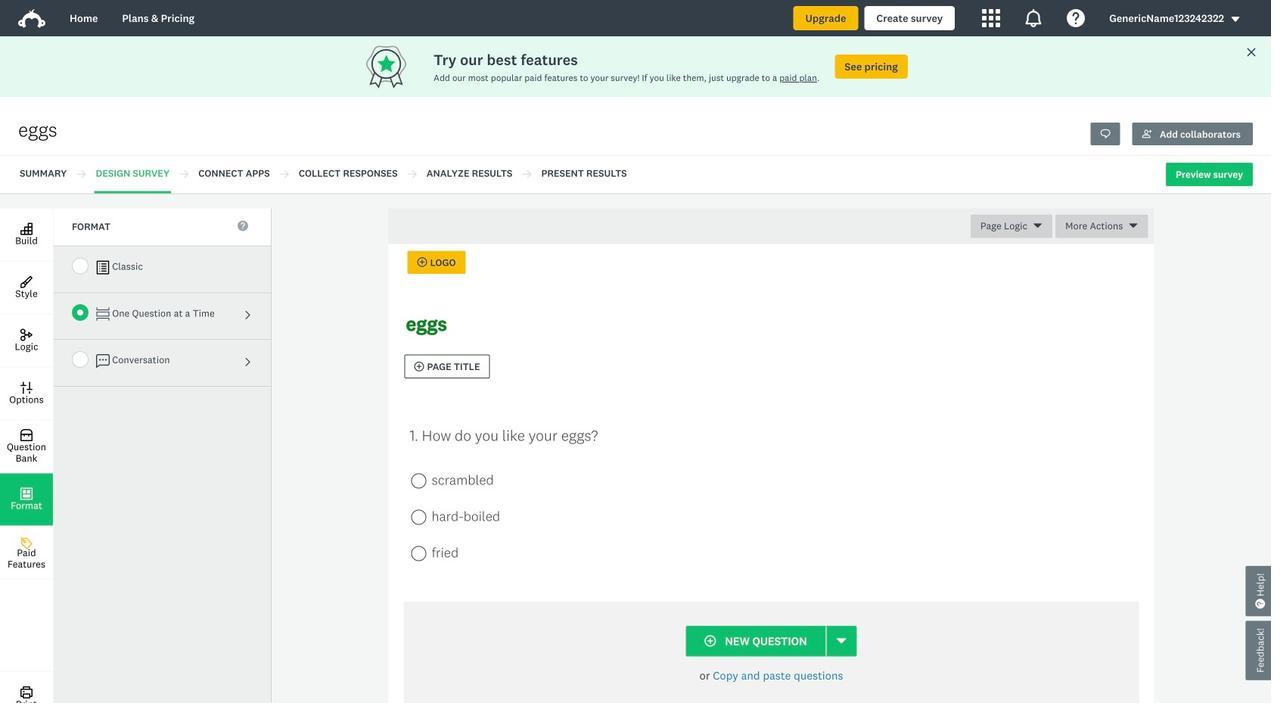Task type: locate. For each thing, give the bounding box(es) containing it.
2 products icon image from the left
[[1025, 9, 1043, 27]]

dropdown arrow image
[[1231, 14, 1242, 25]]

products icon image
[[983, 9, 1001, 27], [1025, 9, 1043, 27]]

1 horizontal spatial products icon image
[[1025, 9, 1043, 27]]

rewards image
[[364, 42, 434, 91]]

0 horizontal spatial products icon image
[[983, 9, 1001, 27]]



Task type: vqa. For each thing, say whether or not it's contained in the screenshot.
"SurveyMonkey Logo"
yes



Task type: describe. For each thing, give the bounding box(es) containing it.
surveymonkey logo image
[[18, 9, 45, 28]]

help icon image
[[1068, 9, 1086, 27]]

1 products icon image from the left
[[983, 9, 1001, 27]]



